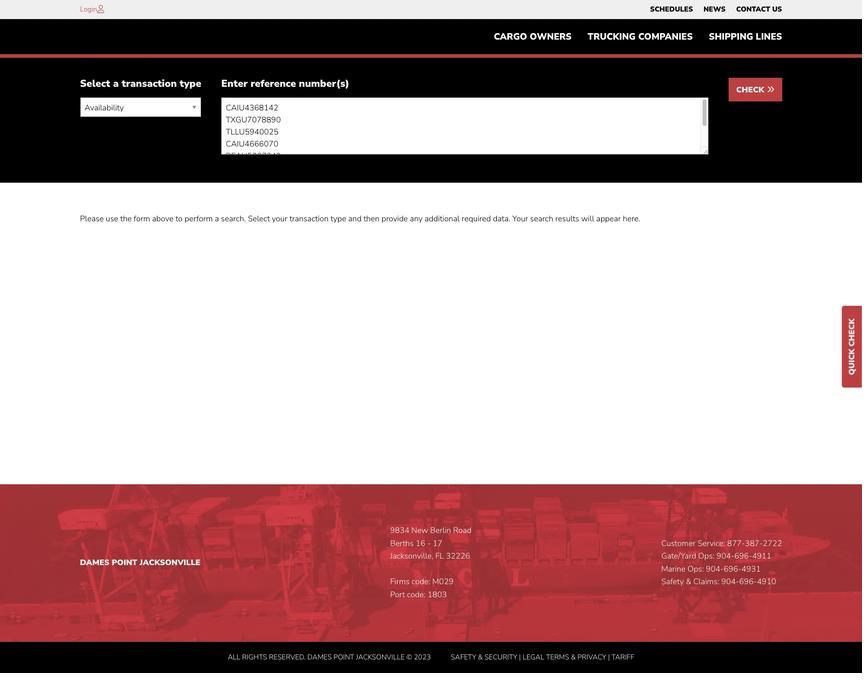 Task type: locate. For each thing, give the bounding box(es) containing it.
1 vertical spatial menu bar
[[486, 27, 791, 47]]

0 horizontal spatial type
[[180, 77, 201, 91]]

trucking
[[588, 31, 636, 43]]

1 vertical spatial check
[[847, 318, 858, 346]]

1 horizontal spatial check
[[847, 318, 858, 346]]

1 vertical spatial select
[[248, 213, 270, 225]]

owners
[[530, 31, 572, 43]]

check inside check button
[[737, 85, 767, 96]]

data.
[[493, 213, 511, 225]]

2 horizontal spatial &
[[686, 576, 692, 587]]

please use the form above to perform a search. select your transaction type and then provide any additional required data. your search results will appear here.
[[80, 213, 641, 225]]

& right terms
[[571, 652, 576, 662]]

904-
[[717, 551, 735, 562], [706, 564, 724, 575], [722, 576, 740, 587]]

contact us link
[[737, 3, 783, 17]]

your
[[272, 213, 288, 225]]

1 vertical spatial a
[[215, 213, 219, 225]]

& left security
[[478, 652, 483, 662]]

0 vertical spatial dames
[[80, 557, 110, 568]]

& inside customer service: 877-387-2722 gate/yard ops: 904-696-4911 marine ops: 904-696-4931 safety & claims: 904-696-4910
[[686, 576, 692, 587]]

0 horizontal spatial point
[[112, 557, 137, 568]]

0 horizontal spatial check
[[737, 85, 767, 96]]

jacksonville,
[[390, 551, 434, 562]]

& left claims:
[[686, 576, 692, 587]]

appear
[[597, 213, 621, 225]]

0 horizontal spatial dames
[[80, 557, 110, 568]]

1 vertical spatial safety
[[451, 652, 477, 662]]

any
[[410, 213, 423, 225]]

check button
[[729, 78, 783, 102]]

code:
[[412, 576, 431, 587], [407, 589, 426, 600]]

news link
[[704, 3, 726, 17]]

customer service: 877-387-2722 gate/yard ops: 904-696-4911 marine ops: 904-696-4931 safety & claims: 904-696-4910
[[662, 538, 783, 587]]

menu bar up shipping
[[645, 3, 788, 17]]

| left tariff link
[[609, 652, 610, 662]]

0 horizontal spatial &
[[478, 652, 483, 662]]

0 horizontal spatial a
[[113, 77, 119, 91]]

a
[[113, 77, 119, 91], [215, 213, 219, 225]]

1 horizontal spatial safety
[[662, 576, 684, 587]]

904- up claims:
[[706, 564, 724, 575]]

1 vertical spatial code:
[[407, 589, 426, 600]]

904- right claims:
[[722, 576, 740, 587]]

1 vertical spatial type
[[331, 213, 347, 225]]

marine
[[662, 564, 686, 575]]

select
[[80, 77, 110, 91], [248, 213, 270, 225]]

code: right port
[[407, 589, 426, 600]]

1 horizontal spatial |
[[609, 652, 610, 662]]

port
[[390, 589, 405, 600]]

please
[[80, 213, 104, 225]]

0 vertical spatial check
[[737, 85, 767, 96]]

safety
[[662, 576, 684, 587], [451, 652, 477, 662]]

&
[[686, 576, 692, 587], [478, 652, 483, 662], [571, 652, 576, 662]]

1 horizontal spatial type
[[331, 213, 347, 225]]

results
[[556, 213, 580, 225]]

0 vertical spatial select
[[80, 77, 110, 91]]

menu bar
[[645, 3, 788, 17], [486, 27, 791, 47]]

here.
[[623, 213, 641, 225]]

1 vertical spatial jacksonville
[[356, 652, 405, 662]]

0 horizontal spatial select
[[80, 77, 110, 91]]

| left legal
[[520, 652, 521, 662]]

menu bar down schedules link
[[486, 27, 791, 47]]

type left "enter"
[[180, 77, 201, 91]]

4911
[[753, 551, 772, 562]]

0 vertical spatial jacksonville
[[140, 557, 201, 568]]

32226
[[446, 551, 470, 562]]

safety left security
[[451, 652, 477, 662]]

transaction
[[122, 77, 177, 91], [290, 213, 329, 225]]

will
[[582, 213, 595, 225]]

required
[[462, 213, 491, 225]]

ops: up claims:
[[688, 564, 704, 575]]

point
[[112, 557, 137, 568], [334, 652, 354, 662]]

904- down 877-
[[717, 551, 735, 562]]

enter
[[221, 77, 248, 91]]

tariff
[[612, 652, 635, 662]]

2023
[[414, 652, 431, 662]]

ops: down service:
[[699, 551, 715, 562]]

all rights reserved. dames point jacksonville © 2023
[[228, 652, 431, 662]]

claims:
[[694, 576, 720, 587]]

1 horizontal spatial dames
[[308, 652, 332, 662]]

check
[[737, 85, 767, 96], [847, 318, 858, 346]]

696-
[[735, 551, 753, 562], [724, 564, 742, 575], [740, 576, 758, 587]]

lines
[[756, 31, 783, 43]]

1 horizontal spatial point
[[334, 652, 354, 662]]

m029
[[433, 576, 454, 587]]

0 vertical spatial safety
[[662, 576, 684, 587]]

0 vertical spatial transaction
[[122, 77, 177, 91]]

your
[[513, 213, 529, 225]]

0 vertical spatial menu bar
[[645, 3, 788, 17]]

type left and
[[331, 213, 347, 225]]

select a transaction type
[[80, 77, 201, 91]]

shipping lines
[[709, 31, 783, 43]]

0 horizontal spatial |
[[520, 652, 521, 662]]

0 horizontal spatial jacksonville
[[140, 557, 201, 568]]

2 vertical spatial 696-
[[740, 576, 758, 587]]

type
[[180, 77, 201, 91], [331, 213, 347, 225]]

387-
[[746, 538, 763, 549]]

code: up 1803 at bottom
[[412, 576, 431, 587]]

2 vertical spatial 904-
[[722, 576, 740, 587]]

1803
[[428, 589, 447, 600]]

jacksonville
[[140, 557, 201, 568], [356, 652, 405, 662]]

road
[[454, 525, 472, 536]]

customer
[[662, 538, 696, 549]]

4931
[[742, 564, 761, 575]]

news
[[704, 5, 726, 14]]

perform
[[185, 213, 213, 225]]

login link
[[80, 5, 97, 14]]

reference
[[251, 77, 296, 91]]

the
[[120, 213, 132, 225]]

trucking companies link
[[580, 27, 701, 47]]

1 vertical spatial dames
[[308, 652, 332, 662]]

|
[[520, 652, 521, 662], [609, 652, 610, 662]]

1 vertical spatial 904-
[[706, 564, 724, 575]]

1 horizontal spatial select
[[248, 213, 270, 225]]

16
[[416, 538, 426, 549]]

footer containing 9834 new berlin road
[[0, 484, 863, 673]]

1 horizontal spatial transaction
[[290, 213, 329, 225]]

safety down marine
[[662, 576, 684, 587]]

1 vertical spatial transaction
[[290, 213, 329, 225]]

ops:
[[699, 551, 715, 562], [688, 564, 704, 575]]

footer
[[0, 484, 863, 673]]

tariff link
[[612, 652, 635, 662]]

then
[[364, 213, 380, 225]]

legal
[[523, 652, 545, 662]]

dames
[[80, 557, 110, 568], [308, 652, 332, 662]]

form
[[134, 213, 150, 225]]



Task type: describe. For each thing, give the bounding box(es) containing it.
cargo owners
[[494, 31, 572, 43]]

1 vertical spatial point
[[334, 652, 354, 662]]

terms
[[547, 652, 570, 662]]

shipping lines link
[[701, 27, 791, 47]]

quick check link
[[843, 306, 863, 387]]

quick check
[[847, 318, 858, 375]]

firms
[[390, 576, 410, 587]]

firms code:  m029 port code:  1803
[[390, 576, 454, 600]]

0 vertical spatial point
[[112, 557, 137, 568]]

safety inside customer service: 877-387-2722 gate/yard ops: 904-696-4911 marine ops: 904-696-4931 safety & claims: 904-696-4910
[[662, 576, 684, 587]]

number(s)
[[299, 77, 350, 91]]

1 horizontal spatial a
[[215, 213, 219, 225]]

1 vertical spatial 696-
[[724, 564, 742, 575]]

2722
[[763, 538, 783, 549]]

check inside quick check link
[[847, 318, 858, 346]]

companies
[[639, 31, 693, 43]]

1 horizontal spatial &
[[571, 652, 576, 662]]

contact us
[[737, 5, 783, 14]]

17
[[433, 538, 443, 549]]

reserved.
[[269, 652, 306, 662]]

schedules
[[651, 5, 694, 14]]

0 vertical spatial 904-
[[717, 551, 735, 562]]

dames point jacksonville
[[80, 557, 201, 568]]

-
[[428, 538, 431, 549]]

search.
[[221, 213, 246, 225]]

0 horizontal spatial transaction
[[122, 77, 177, 91]]

rights
[[242, 652, 267, 662]]

0 vertical spatial ops:
[[699, 551, 715, 562]]

0 vertical spatial 696-
[[735, 551, 753, 562]]

new
[[412, 525, 429, 536]]

cargo owners link
[[486, 27, 580, 47]]

cargo
[[494, 31, 528, 43]]

fl
[[436, 551, 444, 562]]

contact
[[737, 5, 771, 14]]

0 vertical spatial type
[[180, 77, 201, 91]]

1 vertical spatial ops:
[[688, 564, 704, 575]]

safety & security | legal terms & privacy | tariff
[[451, 652, 635, 662]]

angle double right image
[[767, 86, 775, 94]]

additional
[[425, 213, 460, 225]]

all
[[228, 652, 241, 662]]

©
[[407, 652, 413, 662]]

berlin
[[431, 525, 451, 536]]

menu bar containing cargo owners
[[486, 27, 791, 47]]

menu bar containing schedules
[[645, 3, 788, 17]]

and
[[349, 213, 362, 225]]

privacy
[[578, 652, 607, 662]]

1 | from the left
[[520, 652, 521, 662]]

2 | from the left
[[609, 652, 610, 662]]

user image
[[97, 5, 104, 13]]

to
[[176, 213, 183, 225]]

safety & security link
[[451, 652, 518, 662]]

security
[[485, 652, 518, 662]]

shipping
[[709, 31, 754, 43]]

gate/yard
[[662, 551, 697, 562]]

provide
[[382, 213, 408, 225]]

0 vertical spatial code:
[[412, 576, 431, 587]]

us
[[773, 5, 783, 14]]

login
[[80, 5, 97, 14]]

use
[[106, 213, 118, 225]]

enter reference number(s)
[[221, 77, 350, 91]]

9834
[[390, 525, 410, 536]]

9834 new berlin road berths 16 - 17 jacksonville, fl 32226
[[390, 525, 472, 562]]

quick
[[847, 349, 858, 375]]

schedules link
[[651, 3, 694, 17]]

0 vertical spatial a
[[113, 77, 119, 91]]

4910
[[758, 576, 777, 587]]

legal terms & privacy link
[[523, 652, 607, 662]]

877-
[[728, 538, 746, 549]]

0 horizontal spatial safety
[[451, 652, 477, 662]]

search
[[531, 213, 554, 225]]

service:
[[698, 538, 726, 549]]

Enter reference number(s) text field
[[221, 98, 709, 155]]

berths
[[390, 538, 414, 549]]

trucking companies
[[588, 31, 693, 43]]

above
[[152, 213, 174, 225]]

1 horizontal spatial jacksonville
[[356, 652, 405, 662]]



Task type: vqa. For each thing, say whether or not it's contained in the screenshot.
the "Check" inside the Check button
no



